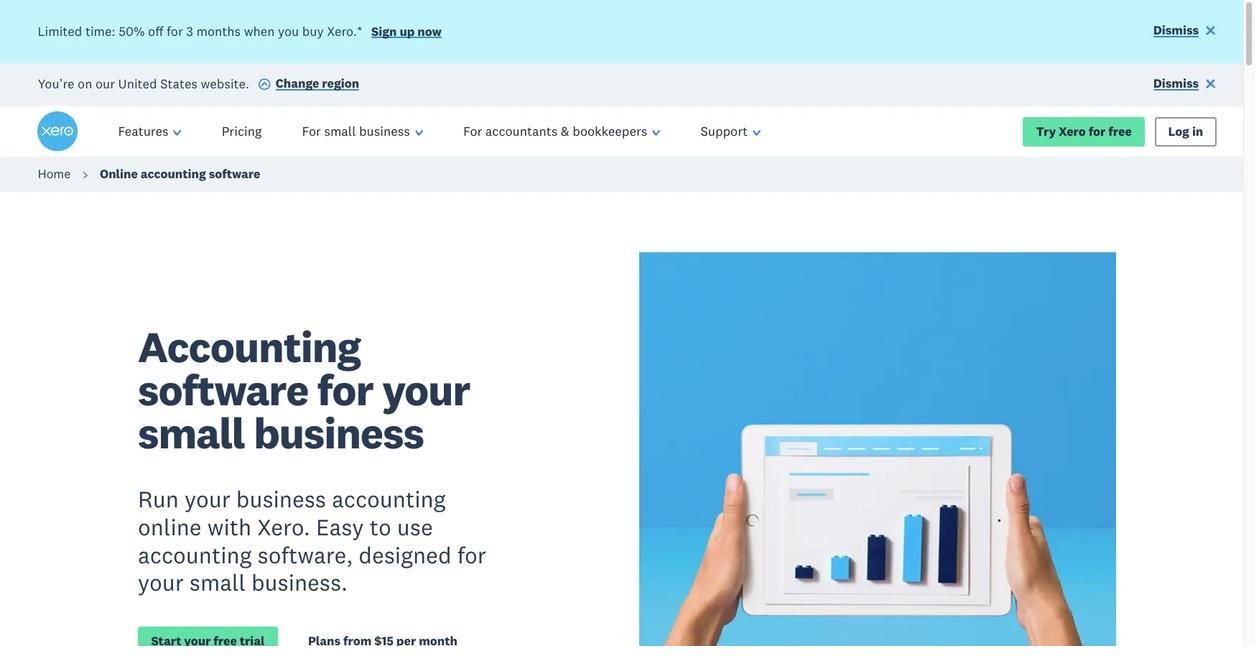Task type: vqa. For each thing, say whether or not it's contained in the screenshot.
SIGN UP
no



Task type: describe. For each thing, give the bounding box(es) containing it.
when
[[244, 23, 275, 39]]

pricing link
[[202, 107, 282, 157]]

software,
[[258, 540, 353, 569]]

your inside accounting software for your small business
[[382, 363, 470, 417]]

50%
[[119, 23, 145, 39]]

business inside accounting software for your small business
[[254, 406, 424, 460]]

time:
[[85, 23, 115, 39]]

for inside the run your business accounting online with xero. easy to use accounting software, designed for your small business.
[[458, 540, 487, 569]]

breadcrumbs element
[[0, 157, 1255, 192]]

off
[[148, 23, 163, 39]]

pricing
[[222, 123, 262, 140]]

support button
[[681, 107, 781, 157]]

for for for accountants & bookkeepers
[[464, 123, 482, 140]]

online accounting software
[[100, 166, 260, 182]]

you're
[[38, 75, 74, 91]]

small inside 'dropdown button'
[[324, 123, 356, 140]]

accountants
[[486, 123, 558, 140]]

2 vertical spatial accounting
[[138, 540, 252, 569]]

3
[[186, 23, 193, 39]]

dismiss for you're on our united states website.
[[1154, 76, 1200, 91]]

our
[[96, 75, 115, 91]]

in
[[1193, 123, 1204, 139]]

for inside accounting software for your small business
[[317, 363, 373, 417]]

small inside accounting software for your small business
[[138, 406, 245, 460]]

xero
[[1059, 123, 1086, 139]]

a chart of income and expenses displays in xero's online accounting software on a tablet. image
[[640, 253, 1117, 646]]

months
[[197, 23, 241, 39]]

for for for small business
[[302, 123, 321, 140]]

run
[[138, 485, 179, 513]]

business.
[[251, 568, 348, 597]]

try
[[1037, 123, 1057, 139]]

small inside the run your business accounting online with xero. easy to use accounting software, designed for your small business.
[[190, 568, 246, 597]]

try xero for free link
[[1024, 117, 1146, 147]]

accounting inside breadcrumbs element
[[141, 166, 206, 182]]

on
[[78, 75, 92, 91]]

to
[[370, 513, 391, 541]]

sign up now
[[372, 24, 442, 39]]

with
[[207, 513, 252, 541]]

sign
[[372, 24, 397, 39]]

&
[[561, 123, 570, 140]]

states
[[160, 75, 198, 91]]



Task type: locate. For each thing, give the bounding box(es) containing it.
0 vertical spatial accounting
[[141, 166, 206, 182]]

2 dismiss from the top
[[1154, 76, 1200, 91]]

features
[[118, 123, 169, 140]]

business for small
[[359, 123, 410, 140]]

change
[[276, 76, 319, 91]]

up
[[400, 24, 415, 39]]

for down change region button
[[302, 123, 321, 140]]

accounting up designed
[[332, 485, 446, 513]]

for accountants & bookkeepers button
[[443, 107, 681, 157]]

2 vertical spatial business
[[236, 485, 326, 513]]

dismiss
[[1154, 22, 1200, 38], [1154, 76, 1200, 91]]

try xero for free
[[1037, 123, 1132, 139]]

change region
[[276, 76, 359, 91]]

1 vertical spatial accounting
[[332, 485, 446, 513]]

log in link
[[1156, 117, 1217, 147]]

0 horizontal spatial your
[[138, 568, 184, 597]]

change region button
[[258, 75, 359, 95]]

0 vertical spatial dismiss button
[[1154, 22, 1217, 41]]

0 vertical spatial dismiss
[[1154, 22, 1200, 38]]

dismiss button for limited time: 50% off for 3 months when you buy xero.*
[[1154, 22, 1217, 41]]

1 for from the left
[[302, 123, 321, 140]]

2 horizontal spatial your
[[382, 363, 470, 417]]

1 vertical spatial your
[[185, 485, 230, 513]]

features button
[[98, 107, 202, 157]]

2 for from the left
[[464, 123, 482, 140]]

for inside 'dropdown button'
[[302, 123, 321, 140]]

accounting
[[141, 166, 206, 182], [332, 485, 446, 513], [138, 540, 252, 569]]

run your business accounting online with xero. easy to use accounting software, designed for your small business.
[[138, 485, 487, 597]]

you
[[278, 23, 299, 39]]

log
[[1169, 123, 1190, 139]]

2 vertical spatial your
[[138, 568, 184, 597]]

limited
[[38, 23, 82, 39]]

business for your
[[236, 485, 326, 513]]

dismiss for limited time: 50% off for 3 months when you buy xero.*
[[1154, 22, 1200, 38]]

1 horizontal spatial for
[[464, 123, 482, 140]]

easy
[[316, 513, 364, 541]]

1 vertical spatial software
[[138, 363, 308, 417]]

business inside 'dropdown button'
[[359, 123, 410, 140]]

accounting software for your small business
[[138, 320, 470, 460]]

1 horizontal spatial your
[[185, 485, 230, 513]]

bookkeepers
[[573, 123, 648, 140]]

0 horizontal spatial for
[[302, 123, 321, 140]]

dismiss button
[[1154, 22, 1217, 41], [1154, 75, 1217, 95]]

use
[[397, 513, 433, 541]]

online
[[100, 166, 138, 182]]

accounting down run in the bottom of the page
[[138, 540, 252, 569]]

1 dismiss button from the top
[[1154, 22, 1217, 41]]

2 vertical spatial small
[[190, 568, 246, 597]]

1 vertical spatial dismiss
[[1154, 76, 1200, 91]]

0 vertical spatial business
[[359, 123, 410, 140]]

business inside the run your business accounting online with xero. easy to use accounting software, designed for your small business.
[[236, 485, 326, 513]]

region
[[322, 76, 359, 91]]

accounting
[[138, 320, 361, 374]]

0 vertical spatial small
[[324, 123, 356, 140]]

now
[[418, 24, 442, 39]]

log in
[[1169, 123, 1204, 139]]

buy
[[302, 23, 324, 39]]

1 dismiss from the top
[[1154, 22, 1200, 38]]

for
[[302, 123, 321, 140], [464, 123, 482, 140]]

for inside dropdown button
[[464, 123, 482, 140]]

for small business button
[[282, 107, 443, 157]]

0 vertical spatial software
[[209, 166, 260, 182]]

sign up now link
[[372, 24, 442, 43]]

home
[[38, 166, 71, 182]]

xero.
[[257, 513, 310, 541]]

2 dismiss button from the top
[[1154, 75, 1217, 95]]

1 vertical spatial dismiss button
[[1154, 75, 1217, 95]]

xero.*
[[327, 23, 363, 39]]

for accountants & bookkeepers
[[464, 123, 648, 140]]

1 vertical spatial business
[[254, 406, 424, 460]]

limited time: 50% off for 3 months when you buy xero.*
[[38, 23, 363, 39]]

xero homepage image
[[38, 112, 78, 152]]

small
[[324, 123, 356, 140], [138, 406, 245, 460], [190, 568, 246, 597]]

united
[[118, 75, 157, 91]]

home link
[[38, 166, 71, 182]]

website.
[[201, 75, 249, 91]]

software inside breadcrumbs element
[[209, 166, 260, 182]]

online accounting software link
[[100, 166, 260, 182]]

designed
[[359, 540, 452, 569]]

0 vertical spatial your
[[382, 363, 470, 417]]

software
[[209, 166, 260, 182], [138, 363, 308, 417]]

your
[[382, 363, 470, 417], [185, 485, 230, 513], [138, 568, 184, 597]]

1 vertical spatial small
[[138, 406, 245, 460]]

for small business
[[302, 123, 410, 140]]

for
[[167, 23, 183, 39], [1089, 123, 1106, 139], [317, 363, 373, 417], [458, 540, 487, 569]]

accounting down features dropdown button
[[141, 166, 206, 182]]

business
[[359, 123, 410, 140], [254, 406, 424, 460], [236, 485, 326, 513]]

support
[[701, 123, 748, 140]]

free
[[1109, 123, 1132, 139]]

you're on our united states website.
[[38, 75, 249, 91]]

online
[[138, 513, 202, 541]]

for left accountants
[[464, 123, 482, 140]]

software inside accounting software for your small business
[[138, 363, 308, 417]]

dismiss button for you're on our united states website.
[[1154, 75, 1217, 95]]



